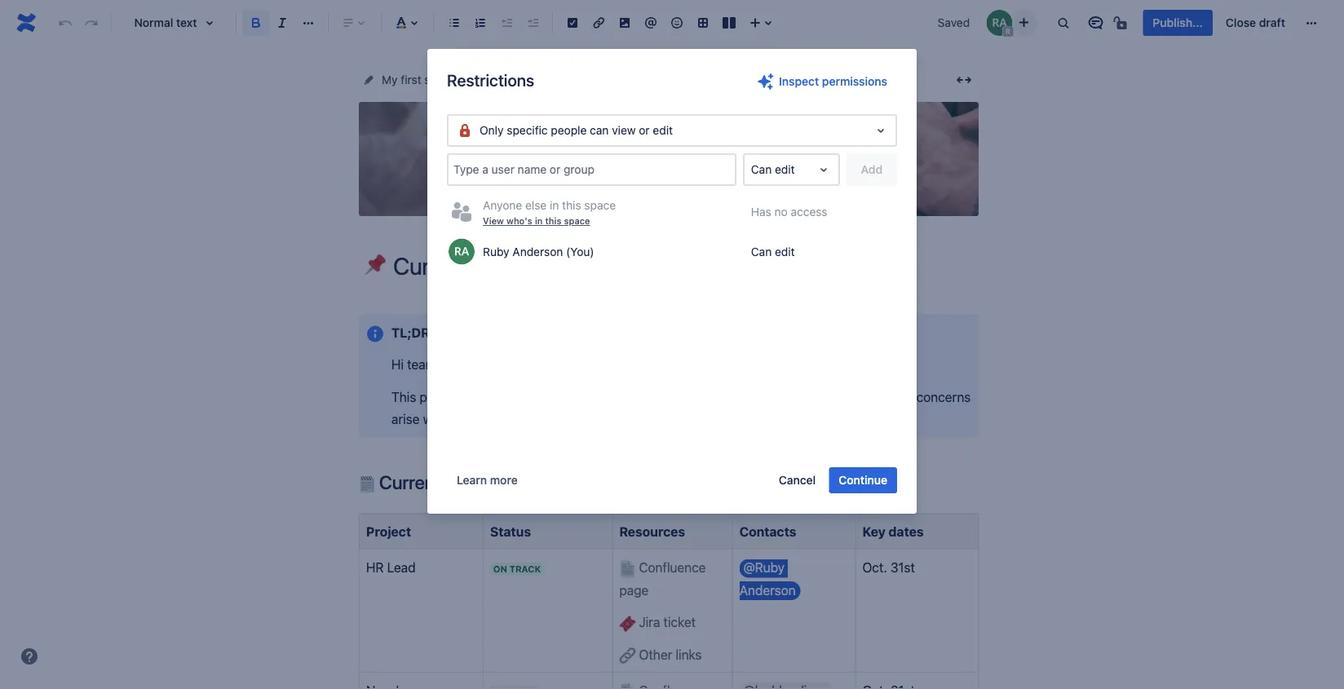 Task type: describe. For each thing, give the bounding box(es) containing it.
10/31
[[595, 357, 626, 372]]

1 my first space from the left
[[382, 73, 456, 86]]

content link
[[476, 70, 518, 90]]

inspect permissions
[[779, 75, 887, 88]]

space down group in the left top of the page
[[584, 199, 616, 212]]

oct. 31st
[[862, 560, 915, 576]]

resources
[[619, 524, 685, 539]]

current work
[[375, 471, 485, 493]]

type a user name or group
[[453, 163, 594, 176]]

learn more link
[[447, 467, 527, 493]]

31st
[[890, 560, 915, 576]]

publish... button
[[1143, 10, 1213, 36]]

Give this page a title text field
[[393, 253, 979, 280]]

open image
[[814, 160, 833, 179]]

table image
[[693, 13, 713, 33]]

contacts
[[615, 389, 666, 404]]

i
[[444, 357, 447, 372]]

hi
[[391, 357, 404, 372]]

oct.
[[862, 560, 887, 576]]

contacts
[[739, 524, 796, 539]]

:tickets: image
[[619, 616, 636, 632]]

add image, video, or file image
[[615, 13, 635, 33]]

0 horizontal spatial in
[[535, 216, 543, 226]]

team!
[[407, 357, 440, 372]]

i'm
[[456, 411, 474, 427]]

can
[[590, 124, 609, 137]]

inspect permissions button
[[746, 69, 897, 95]]

undo ⌘z image
[[55, 13, 75, 33]]

hi team! i will be out of office from 10/31 to 11/6
[[391, 357, 667, 372]]

tl;dr
[[391, 325, 430, 340]]

)
[[590, 245, 594, 258]]

bullet list ⌘⇧8 image
[[444, 13, 464, 33]]

@ruby anderson
[[739, 560, 796, 598]]

from
[[564, 357, 592, 372]]

close draft
[[1226, 16, 1285, 29]]

people
[[551, 124, 587, 137]]

first inside my first space link
[[401, 73, 421, 86]]

publish...
[[1153, 16, 1203, 29]]

cancel button
[[769, 467, 826, 493]]

resources
[[529, 389, 587, 404]]

space left content
[[424, 73, 456, 86]]

key dates
[[862, 524, 924, 539]]

learn more
[[457, 473, 518, 487]]

hr
[[366, 560, 384, 576]]

Main content area, start typing to enter text. text field
[[349, 314, 988, 689]]

mention image
[[641, 13, 661, 33]]

be
[[472, 357, 487, 372]]

2 can from the top
[[751, 244, 772, 258]]

view
[[612, 124, 636, 137]]

dates
[[889, 524, 924, 539]]

no
[[774, 205, 788, 219]]

1 can from the top
[[751, 163, 772, 176]]

content
[[476, 73, 518, 86]]

bold ⌘b image
[[246, 13, 266, 33]]

specific
[[507, 124, 548, 137]]

view who's in this space button
[[483, 215, 590, 227]]

2 can edit from the top
[[751, 244, 795, 258]]

hr lead
[[366, 560, 416, 576]]

on
[[493, 564, 507, 575]]

to
[[629, 357, 641, 372]]

learn
[[457, 473, 487, 487]]

current
[[379, 471, 441, 493]]

2 my from the left
[[537, 73, 553, 86]]

space up you
[[564, 216, 590, 226]]

my first space link
[[382, 70, 456, 90]]

has no access
[[751, 205, 827, 219]]

a
[[482, 163, 488, 176]]

who's
[[506, 216, 532, 226]]

access
[[791, 205, 827, 219]]

2 vertical spatial edit
[[775, 244, 795, 258]]

more
[[490, 473, 518, 487]]

close draft button
[[1216, 10, 1295, 36]]

on track
[[493, 564, 541, 575]]

action item image
[[563, 13, 582, 33]]

0 horizontal spatial work
[[445, 471, 485, 493]]

while
[[423, 411, 453, 427]]

0 horizontal spatial or
[[550, 163, 560, 176]]

permissions
[[822, 75, 887, 88]]

numbered list ⌘⇧7 image
[[471, 13, 490, 33]]

lead
[[387, 560, 416, 576]]

close
[[1226, 16, 1256, 29]]



Task type: locate. For each thing, give the bounding box(es) containing it.
Type a user name or group text field
[[453, 161, 457, 178]]

status
[[490, 524, 531, 539]]

cancel
[[779, 473, 816, 487]]

in left case
[[787, 389, 797, 404]]

can up has
[[751, 163, 772, 176]]

office
[[528, 357, 561, 372]]

in inside this page contains key resources and contacts for my current work in case any questions/concerns arise while i'm away.
[[787, 389, 797, 404]]

questions/concerns
[[856, 389, 971, 404]]

anderson down the view who's in this space "button"
[[513, 245, 563, 258]]

:page_facing_up: image down resources at the bottom of page
[[619, 561, 636, 577]]

this
[[391, 389, 416, 404]]

1 vertical spatial this
[[545, 216, 561, 226]]

and
[[590, 389, 612, 404]]

or right view
[[639, 124, 650, 137]]

0 vertical spatial :page_facing_up: image
[[619, 561, 636, 577]]

first right the move this page icon
[[401, 73, 421, 86]]

0 vertical spatial :page_facing_up: image
[[619, 561, 636, 577]]

has
[[751, 205, 771, 219]]

1 vertical spatial :page_facing_up: image
[[619, 684, 636, 689]]

in down else
[[535, 216, 543, 226]]

0 vertical spatial anderson
[[513, 245, 563, 258]]

0 vertical spatial can edit
[[751, 163, 795, 176]]

or right name
[[550, 163, 560, 176]]

0 horizontal spatial my
[[382, 73, 398, 86]]

1 horizontal spatial this
[[562, 199, 581, 212]]

project
[[366, 524, 411, 539]]

indent tab image
[[523, 13, 542, 33]]

my first space
[[382, 73, 456, 86], [537, 73, 612, 86]]

my right content
[[537, 73, 553, 86]]

1 :page_facing_up: image from the top
[[619, 561, 636, 577]]

edit
[[653, 124, 673, 137], [775, 163, 795, 176], [775, 244, 795, 258]]

my first space up only specific people can view or edit
[[537, 73, 612, 86]]

edit down "no"
[[775, 244, 795, 258]]

2 horizontal spatial in
[[787, 389, 797, 404]]

work
[[756, 389, 784, 404], [445, 471, 485, 493]]

can edit down "no"
[[751, 244, 795, 258]]

first up people
[[556, 73, 577, 86]]

type
[[453, 163, 479, 176]]

:link: image
[[619, 648, 636, 664], [619, 648, 636, 664]]

2 :page_facing_up: image from the top
[[619, 684, 636, 689]]

anderson for ruby
[[513, 245, 563, 258]]

my right the move this page icon
[[382, 73, 398, 86]]

saved
[[938, 16, 970, 29]]

(
[[566, 245, 570, 258]]

anyone
[[483, 199, 522, 212]]

current
[[710, 389, 752, 404]]

anyone else in this space view who's in this space
[[483, 199, 616, 226]]

out
[[490, 357, 509, 372]]

my first space right the move this page icon
[[382, 73, 456, 86]]

1 horizontal spatial my
[[537, 73, 553, 86]]

case
[[801, 389, 828, 404]]

outdent ⇧tab image
[[497, 13, 516, 33]]

can edit up "no"
[[751, 163, 795, 176]]

0 vertical spatial or
[[639, 124, 650, 137]]

anderson inside the restrictions dialog
[[513, 245, 563, 258]]

1 horizontal spatial first
[[556, 73, 577, 86]]

only
[[480, 124, 504, 137]]

view
[[483, 216, 504, 226]]

1 can edit from the top
[[751, 163, 795, 176]]

1 vertical spatial :page_facing_up: image
[[619, 684, 636, 689]]

1 horizontal spatial or
[[639, 124, 650, 137]]

ruby
[[483, 245, 509, 258]]

0 vertical spatial can
[[751, 163, 772, 176]]

work left more
[[445, 471, 485, 493]]

anderson
[[513, 245, 563, 258], [739, 582, 796, 598]]

continue button
[[829, 467, 897, 493]]

emoji image
[[667, 13, 687, 33]]

user
[[492, 163, 515, 176]]

2 my first space from the left
[[537, 73, 612, 86]]

contains
[[452, 389, 502, 404]]

only specific people can view or edit
[[480, 124, 673, 137]]

restrictions dialog
[[427, 49, 917, 514]]

in
[[550, 199, 559, 212], [535, 216, 543, 226], [787, 389, 797, 404]]

will
[[450, 357, 469, 372]]

can down has
[[751, 244, 772, 258]]

0 horizontal spatial first
[[401, 73, 421, 86]]

1 my from the left
[[382, 73, 398, 86]]

no restrictions image
[[1112, 13, 1132, 33]]

:page_facing_up: image down :tickets: icon
[[619, 684, 636, 689]]

0 horizontal spatial anderson
[[513, 245, 563, 258]]

work right current
[[756, 389, 784, 404]]

[object object] image
[[449, 238, 475, 264]]

page
[[420, 389, 449, 404]]

inspect
[[779, 75, 819, 88]]

:page_facing_up: image down :tickets: icon
[[619, 684, 636, 689]]

0 horizontal spatial this
[[545, 216, 561, 226]]

1 first from the left
[[401, 73, 421, 86]]

name
[[518, 163, 547, 176]]

ruby anderson image
[[986, 10, 1012, 36]]

1 horizontal spatial anderson
[[739, 582, 796, 598]]

move this page image
[[362, 73, 375, 86]]

continue
[[839, 473, 887, 487]]

11/6
[[644, 357, 667, 372]]

1 vertical spatial anderson
[[739, 582, 796, 598]]

space up can
[[580, 73, 612, 86]]

ruby anderson ( you )
[[483, 245, 594, 258]]

1 vertical spatial edit
[[775, 163, 795, 176]]

this page contains key resources and contacts for my current work in case any questions/concerns arise while i'm away.
[[391, 389, 974, 427]]

edit left open icon
[[775, 163, 795, 176]]

key
[[862, 524, 886, 539]]

for
[[669, 389, 686, 404]]

away.
[[478, 411, 510, 427]]

1 vertical spatial can
[[751, 244, 772, 258]]

make page full-width image
[[954, 70, 974, 90]]

anderson inside main content area, start typing to enter text. text box
[[739, 582, 796, 598]]

1 horizontal spatial work
[[756, 389, 784, 404]]

this
[[562, 199, 581, 212], [545, 216, 561, 226]]

open image
[[871, 121, 891, 140]]

edit right view
[[653, 124, 673, 137]]

:tickets: image
[[619, 616, 636, 632]]

1 vertical spatial or
[[550, 163, 560, 176]]

0 vertical spatial in
[[550, 199, 559, 212]]

:notepad_spiral: image
[[359, 476, 375, 493], [359, 476, 375, 493]]

italic ⌘i image
[[272, 13, 292, 33]]

0 vertical spatial this
[[562, 199, 581, 212]]

1 :page_facing_up: image from the top
[[619, 561, 636, 577]]

of
[[513, 357, 525, 372]]

panel info image
[[365, 324, 385, 344]]

1 vertical spatial can edit
[[751, 244, 795, 258]]

1 horizontal spatial in
[[550, 199, 559, 212]]

arise
[[391, 411, 420, 427]]

@ruby
[[743, 560, 785, 576]]

my
[[689, 389, 706, 404]]

0 vertical spatial work
[[756, 389, 784, 404]]

key
[[505, 389, 525, 404]]

any
[[832, 389, 852, 404]]

track
[[509, 564, 541, 575]]

work inside this page contains key resources and contacts for my current work in case any questions/concerns arise while i'm away.
[[756, 389, 784, 404]]

:page_facing_up: image
[[619, 561, 636, 577], [619, 684, 636, 689]]

anderson for @ruby
[[739, 582, 796, 598]]

this right else
[[562, 199, 581, 212]]

:page_facing_up: image
[[619, 561, 636, 577], [619, 684, 636, 689]]

restrictions
[[447, 71, 534, 90]]

anderson down @ruby
[[739, 582, 796, 598]]

2 :page_facing_up: image from the top
[[619, 684, 636, 689]]

this down else
[[545, 216, 561, 226]]

0 vertical spatial edit
[[653, 124, 673, 137]]

you
[[570, 245, 590, 258]]

link image
[[589, 13, 608, 33]]

2 vertical spatial in
[[787, 389, 797, 404]]

else
[[525, 199, 547, 212]]

draft
[[1259, 16, 1285, 29]]

my
[[382, 73, 398, 86], [537, 73, 553, 86]]

0 horizontal spatial my first space
[[382, 73, 456, 86]]

1 horizontal spatial my first space
[[537, 73, 612, 86]]

layouts image
[[719, 13, 739, 33]]

redo ⌘⇧z image
[[82, 13, 101, 33]]

first
[[401, 73, 421, 86], [556, 73, 577, 86]]

1 vertical spatial in
[[535, 216, 543, 226]]

in right else
[[550, 199, 559, 212]]

can
[[751, 163, 772, 176], [751, 244, 772, 258]]

:page_facing_up: image down resources at the bottom of page
[[619, 561, 636, 577]]

group
[[564, 163, 594, 176]]

space
[[424, 73, 456, 86], [580, 73, 612, 86], [584, 199, 616, 212], [564, 216, 590, 226]]

confluence image
[[13, 10, 39, 36], [13, 10, 39, 36]]

2 first from the left
[[556, 73, 577, 86]]

1 vertical spatial work
[[445, 471, 485, 493]]



Task type: vqa. For each thing, say whether or not it's contained in the screenshot.
very
no



